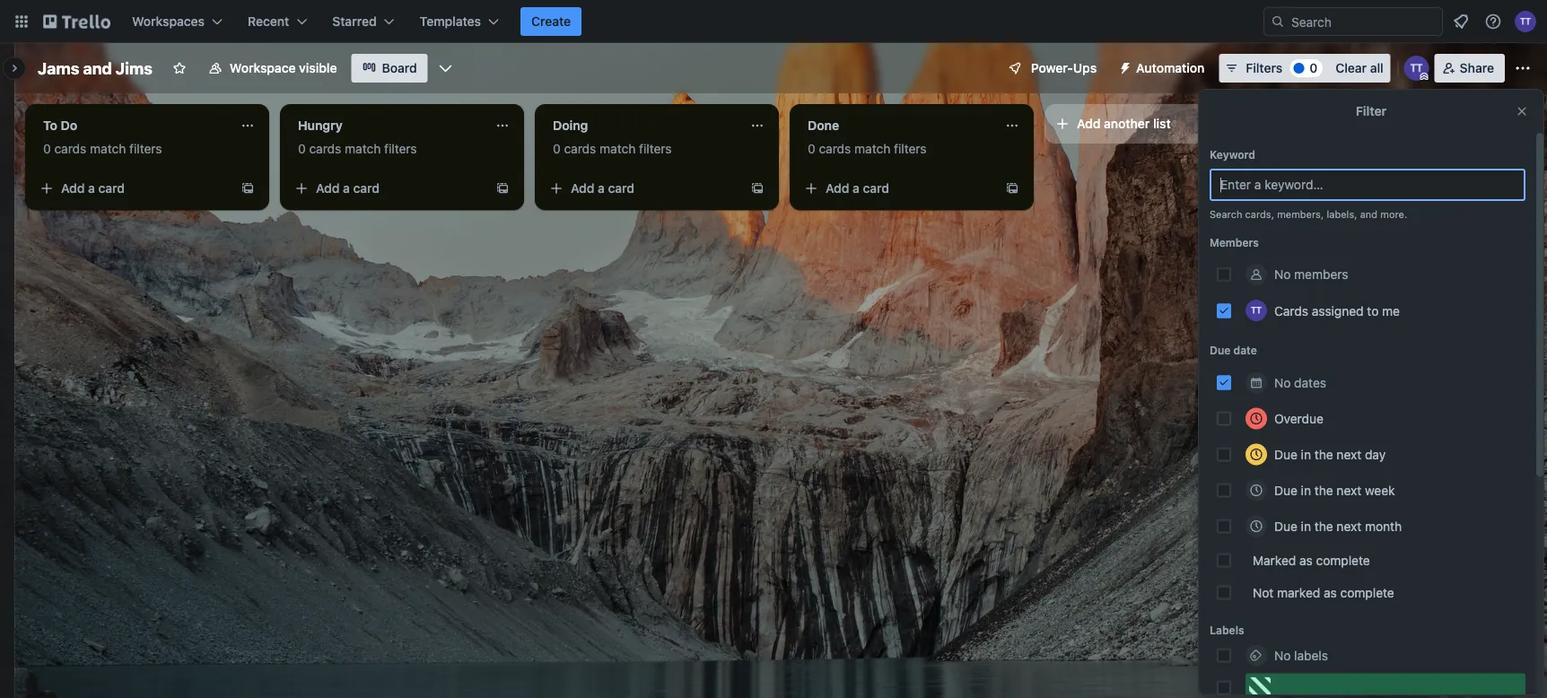 Task type: describe. For each thing, give the bounding box(es) containing it.
open information menu image
[[1485, 13, 1503, 31]]

search cards, members, labels, and more.
[[1210, 209, 1408, 220]]

1 a from the left
[[88, 181, 95, 196]]

labels,
[[1327, 209, 1358, 220]]

marked as complete
[[1253, 553, 1371, 568]]

day
[[1366, 447, 1386, 462]]

color: green, title: none element
[[1246, 674, 1526, 698]]

the for day
[[1315, 447, 1334, 462]]

power-ups button
[[996, 54, 1108, 83]]

overdue
[[1275, 411, 1324, 426]]

me
[[1383, 303, 1401, 318]]

Search field
[[1286, 8, 1443, 35]]

labels
[[1210, 624, 1245, 637]]

0 cards match filters for to do
[[43, 141, 162, 156]]

filters for hungry
[[384, 141, 417, 156]]

clear all
[[1336, 61, 1384, 75]]

0 vertical spatial complete
[[1317, 553, 1371, 568]]

cards for hungry
[[309, 141, 341, 156]]

starred
[[332, 14, 377, 29]]

visible
[[299, 61, 337, 75]]

to
[[43, 118, 57, 133]]

terry turtle (terryturtle) image
[[1515, 11, 1537, 32]]

1 card from the left
[[98, 181, 125, 196]]

jams
[[38, 58, 79, 78]]

not marked as complete
[[1253, 585, 1395, 600]]

no for no labels
[[1275, 648, 1291, 663]]

due date
[[1210, 344, 1258, 357]]

match for done
[[855, 141, 891, 156]]

due for due in the next day
[[1275, 447, 1298, 462]]

labels
[[1295, 648, 1329, 663]]

workspaces
[[132, 14, 205, 29]]

customize views image
[[437, 59, 455, 77]]

show menu image
[[1515, 59, 1533, 77]]

filters for doing
[[639, 141, 672, 156]]

Enter a keyword… text field
[[1210, 169, 1526, 201]]

primary element
[[0, 0, 1548, 43]]

card for done
[[863, 181, 890, 196]]

Done text field
[[797, 111, 995, 140]]

0 left clear
[[1310, 61, 1318, 75]]

more.
[[1381, 209, 1408, 220]]

power-ups
[[1031, 61, 1097, 75]]

1 add a card from the left
[[61, 181, 125, 196]]

1 vertical spatial terry turtle (terryturtle) image
[[1246, 300, 1268, 321]]

the for week
[[1315, 483, 1334, 498]]

add left another at the right top
[[1077, 116, 1101, 131]]

clear all button
[[1329, 54, 1391, 83]]

add a card button for done
[[797, 174, 998, 203]]

0 for doing
[[553, 141, 561, 156]]

automation button
[[1112, 54, 1216, 83]]

1 horizontal spatial terry turtle (terryturtle) image
[[1405, 56, 1430, 81]]

to do
[[43, 118, 77, 133]]

back to home image
[[43, 7, 110, 36]]

1 vertical spatial complete
[[1341, 585, 1395, 600]]

no labels
[[1275, 648, 1329, 663]]

1 horizontal spatial as
[[1324, 585, 1338, 600]]

jims
[[116, 58, 153, 78]]

workspace visible button
[[197, 54, 348, 83]]

0 cards match filters for done
[[808, 141, 927, 156]]

add down do
[[61, 181, 85, 196]]

0 for hungry
[[298, 141, 306, 156]]

switch to… image
[[13, 13, 31, 31]]

list
[[1154, 116, 1171, 131]]

match for hungry
[[345, 141, 381, 156]]

board
[[382, 61, 417, 75]]

hungry
[[298, 118, 343, 133]]

cards for done
[[819, 141, 851, 156]]

1 create from template… image from the left
[[241, 181, 255, 196]]

another
[[1104, 116, 1150, 131]]

Hungry text field
[[287, 111, 485, 140]]

1 horizontal spatial and
[[1361, 209, 1378, 220]]

close popover image
[[1515, 104, 1530, 119]]

due for due in the next month
[[1275, 519, 1298, 534]]

card for hungry
[[353, 181, 380, 196]]

ups
[[1074, 61, 1097, 75]]

create from template… image for done
[[1006, 181, 1020, 196]]

members
[[1295, 267, 1349, 282]]

assigned
[[1312, 303, 1364, 318]]

0 cards match filters for hungry
[[298, 141, 417, 156]]

a for doing
[[598, 181, 605, 196]]



Task type: locate. For each thing, give the bounding box(es) containing it.
a down doing text field
[[598, 181, 605, 196]]

0 horizontal spatial and
[[83, 58, 112, 78]]

match
[[90, 141, 126, 156], [345, 141, 381, 156], [600, 141, 636, 156], [855, 141, 891, 156]]

next for day
[[1337, 447, 1362, 462]]

due in the next week
[[1275, 483, 1396, 498]]

week
[[1366, 483, 1396, 498]]

0 notifications image
[[1451, 11, 1472, 32]]

1 filters from the left
[[129, 141, 162, 156]]

add for doing
[[571, 181, 595, 196]]

in for due in the next month
[[1302, 519, 1312, 534]]

match down doing text field
[[600, 141, 636, 156]]

add a card down do
[[61, 181, 125, 196]]

a
[[88, 181, 95, 196], [343, 181, 350, 196], [598, 181, 605, 196], [853, 181, 860, 196]]

3 filters from the left
[[639, 141, 672, 156]]

2 vertical spatial no
[[1275, 648, 1291, 663]]

cards for doing
[[564, 141, 596, 156]]

filters down doing text field
[[639, 141, 672, 156]]

1 vertical spatial in
[[1302, 483, 1312, 498]]

a down done text box
[[853, 181, 860, 196]]

as
[[1300, 553, 1313, 568], [1324, 585, 1338, 600]]

filters down hungry text box
[[384, 141, 417, 156]]

cards assigned to me
[[1275, 303, 1401, 318]]

filters down to do text box
[[129, 141, 162, 156]]

share
[[1460, 61, 1495, 75]]

and
[[83, 58, 112, 78], [1361, 209, 1378, 220]]

marked
[[1253, 553, 1297, 568]]

create from template… image
[[241, 181, 255, 196], [496, 181, 510, 196]]

1 create from template… image from the left
[[751, 181, 765, 196]]

1 0 cards match filters from the left
[[43, 141, 162, 156]]

complete
[[1317, 553, 1371, 568], [1341, 585, 1395, 600]]

filter
[[1356, 104, 1387, 119]]

the for month
[[1315, 519, 1334, 534]]

card down hungry text box
[[353, 181, 380, 196]]

star or unstar board image
[[172, 61, 187, 75]]

1 horizontal spatial create from template… image
[[1006, 181, 1020, 196]]

3 add a card button from the left
[[542, 174, 743, 203]]

0 down hungry
[[298, 141, 306, 156]]

1 vertical spatial and
[[1361, 209, 1378, 220]]

jams and jims
[[38, 58, 153, 78]]

0 for to do
[[43, 141, 51, 156]]

2 add a card from the left
[[316, 181, 380, 196]]

date
[[1234, 344, 1258, 357]]

1 vertical spatial the
[[1315, 483, 1334, 498]]

due for due date
[[1210, 344, 1231, 357]]

2 vertical spatial in
[[1302, 519, 1312, 534]]

and left jims
[[83, 58, 112, 78]]

1 in from the top
[[1302, 447, 1312, 462]]

keyword
[[1210, 148, 1256, 161]]

3 the from the top
[[1315, 519, 1334, 534]]

1 the from the top
[[1315, 447, 1334, 462]]

filters
[[1246, 61, 1283, 75]]

add another list
[[1077, 116, 1171, 131]]

3 add a card from the left
[[571, 181, 635, 196]]

3 next from the top
[[1337, 519, 1362, 534]]

all
[[1371, 61, 1384, 75]]

2 a from the left
[[343, 181, 350, 196]]

card for doing
[[608, 181, 635, 196]]

card down done text box
[[863, 181, 890, 196]]

terry turtle (terryturtle) image right all
[[1405, 56, 1430, 81]]

month
[[1366, 519, 1402, 534]]

a down hungry text box
[[343, 181, 350, 196]]

cards down done
[[819, 141, 851, 156]]

no
[[1275, 267, 1291, 282], [1275, 375, 1291, 390], [1275, 648, 1291, 663]]

cards
[[1275, 303, 1309, 318]]

1 vertical spatial no
[[1275, 375, 1291, 390]]

0 horizontal spatial terry turtle (terryturtle) image
[[1246, 300, 1268, 321]]

0 cards match filters down hungry text box
[[298, 141, 417, 156]]

a for hungry
[[343, 181, 350, 196]]

cards
[[54, 141, 86, 156], [309, 141, 341, 156], [564, 141, 596, 156], [819, 141, 851, 156]]

3 match from the left
[[600, 141, 636, 156]]

0 cards match filters for doing
[[553, 141, 672, 156]]

1 add a card button from the left
[[32, 174, 233, 203]]

sm image
[[1112, 54, 1137, 79]]

marked
[[1278, 585, 1321, 600]]

add
[[1077, 116, 1101, 131], [61, 181, 85, 196], [316, 181, 340, 196], [571, 181, 595, 196], [826, 181, 850, 196]]

next for week
[[1337, 483, 1362, 498]]

0 cards match filters down done text box
[[808, 141, 927, 156]]

4 card from the left
[[863, 181, 890, 196]]

3 a from the left
[[598, 181, 605, 196]]

in for due in the next day
[[1302, 447, 1312, 462]]

4 match from the left
[[855, 141, 891, 156]]

2 add a card button from the left
[[287, 174, 488, 203]]

recent button
[[237, 7, 318, 36]]

and inside board name text field
[[83, 58, 112, 78]]

no for no members
[[1275, 267, 1291, 282]]

filters down done text box
[[894, 141, 927, 156]]

0 vertical spatial terry turtle (terryturtle) image
[[1405, 56, 1430, 81]]

cards down hungry
[[309, 141, 341, 156]]

2 vertical spatial the
[[1315, 519, 1334, 534]]

add a card down done
[[826, 181, 890, 196]]

complete down marked as complete
[[1341, 585, 1395, 600]]

0 cards match filters
[[43, 141, 162, 156], [298, 141, 417, 156], [553, 141, 672, 156], [808, 141, 927, 156]]

done
[[808, 118, 840, 133]]

1 next from the top
[[1337, 447, 1362, 462]]

1 vertical spatial next
[[1337, 483, 1362, 498]]

0 cards match filters down to do text box
[[43, 141, 162, 156]]

board link
[[352, 54, 428, 83]]

no dates
[[1275, 375, 1327, 390]]

2 cards from the left
[[309, 141, 341, 156]]

add down done
[[826, 181, 850, 196]]

workspace
[[230, 61, 296, 75]]

cards down doing
[[564, 141, 596, 156]]

no left labels
[[1275, 648, 1291, 663]]

due for due in the next week
[[1275, 483, 1298, 498]]

0 horizontal spatial create from template… image
[[241, 181, 255, 196]]

automation
[[1137, 61, 1205, 75]]

power-
[[1031, 61, 1074, 75]]

add for done
[[826, 181, 850, 196]]

match down done text box
[[855, 141, 891, 156]]

0 vertical spatial no
[[1275, 267, 1291, 282]]

due down overdue
[[1275, 447, 1298, 462]]

0 vertical spatial and
[[83, 58, 112, 78]]

0 vertical spatial next
[[1337, 447, 1362, 462]]

4 add a card button from the left
[[797, 174, 998, 203]]

1 cards from the left
[[54, 141, 86, 156]]

due down due in the next day
[[1275, 483, 1298, 498]]

card down doing text field
[[608, 181, 635, 196]]

next left the week
[[1337, 483, 1362, 498]]

filters for done
[[894, 141, 927, 156]]

starred button
[[322, 7, 406, 36]]

0 vertical spatial in
[[1302, 447, 1312, 462]]

doing
[[553, 118, 588, 133]]

3 card from the left
[[608, 181, 635, 196]]

in down due in the next day
[[1302, 483, 1312, 498]]

add a card for done
[[826, 181, 890, 196]]

not
[[1253, 585, 1274, 600]]

add down hungry
[[316, 181, 340, 196]]

share button
[[1435, 54, 1506, 83]]

workspaces button
[[121, 7, 233, 36]]

members
[[1210, 236, 1260, 249]]

in down overdue
[[1302, 447, 1312, 462]]

recent
[[248, 14, 289, 29]]

add a card for doing
[[571, 181, 635, 196]]

the
[[1315, 447, 1334, 462], [1315, 483, 1334, 498], [1315, 519, 1334, 534]]

add a card for hungry
[[316, 181, 380, 196]]

2 the from the top
[[1315, 483, 1334, 498]]

no for no dates
[[1275, 375, 1291, 390]]

this member is an admin of this board. image
[[1421, 73, 1429, 81]]

add a card
[[61, 181, 125, 196], [316, 181, 380, 196], [571, 181, 635, 196], [826, 181, 890, 196]]

create from template… image for doing
[[751, 181, 765, 196]]

to
[[1368, 303, 1379, 318]]

in for due in the next week
[[1302, 483, 1312, 498]]

1 horizontal spatial create from template… image
[[496, 181, 510, 196]]

match for to do
[[90, 141, 126, 156]]

0 down done
[[808, 141, 816, 156]]

add a card button down to do text box
[[32, 174, 233, 203]]

in
[[1302, 447, 1312, 462], [1302, 483, 1312, 498], [1302, 519, 1312, 534]]

2 vertical spatial next
[[1337, 519, 1362, 534]]

2 create from template… image from the left
[[496, 181, 510, 196]]

3 0 cards match filters from the left
[[553, 141, 672, 156]]

2 no from the top
[[1275, 375, 1291, 390]]

cards,
[[1246, 209, 1275, 220]]

4 0 cards match filters from the left
[[808, 141, 927, 156]]

and left more. at the top
[[1361, 209, 1378, 220]]

add a card down doing
[[571, 181, 635, 196]]

2 0 cards match filters from the left
[[298, 141, 417, 156]]

next left month
[[1337, 519, 1362, 534]]

due
[[1210, 344, 1231, 357], [1275, 447, 1298, 462], [1275, 483, 1298, 498], [1275, 519, 1298, 534]]

2 card from the left
[[353, 181, 380, 196]]

complete down the due in the next month
[[1317, 553, 1371, 568]]

3 in from the top
[[1302, 519, 1312, 534]]

create button
[[521, 7, 582, 36]]

no up cards
[[1275, 267, 1291, 282]]

due in the next month
[[1275, 519, 1402, 534]]

the up due in the next week
[[1315, 447, 1334, 462]]

card
[[98, 181, 125, 196], [353, 181, 380, 196], [608, 181, 635, 196], [863, 181, 890, 196]]

1 match from the left
[[90, 141, 126, 156]]

add a card button
[[32, 174, 233, 203], [287, 174, 488, 203], [542, 174, 743, 203], [797, 174, 998, 203]]

the up marked as complete
[[1315, 519, 1334, 534]]

terry turtle (terryturtle) image
[[1405, 56, 1430, 81], [1246, 300, 1268, 321]]

templates
[[420, 14, 481, 29]]

members,
[[1278, 209, 1324, 220]]

2 create from template… image from the left
[[1006, 181, 1020, 196]]

match down to do text box
[[90, 141, 126, 156]]

0 horizontal spatial create from template… image
[[751, 181, 765, 196]]

0 down to
[[43, 141, 51, 156]]

due in the next day
[[1275, 447, 1386, 462]]

due up marked
[[1275, 519, 1298, 534]]

1 vertical spatial as
[[1324, 585, 1338, 600]]

search image
[[1271, 14, 1286, 29]]

a for done
[[853, 181, 860, 196]]

in up marked as complete
[[1302, 519, 1312, 534]]

search
[[1210, 209, 1243, 220]]

4 cards from the left
[[819, 141, 851, 156]]

Board name text field
[[29, 54, 161, 83]]

cards down do
[[54, 141, 86, 156]]

2 next from the top
[[1337, 483, 1362, 498]]

match down hungry text box
[[345, 141, 381, 156]]

add a card button down hungry text box
[[287, 174, 488, 203]]

create
[[532, 14, 571, 29]]

4 filters from the left
[[894, 141, 927, 156]]

0 down doing
[[553, 141, 561, 156]]

3 cards from the left
[[564, 141, 596, 156]]

To Do text field
[[32, 111, 230, 140]]

no left 'dates'
[[1275, 375, 1291, 390]]

0 horizontal spatial as
[[1300, 553, 1313, 568]]

cards for to do
[[54, 141, 86, 156]]

Doing text field
[[542, 111, 740, 140]]

0 cards match filters down doing text field
[[553, 141, 672, 156]]

next for month
[[1337, 519, 1362, 534]]

add for hungry
[[316, 181, 340, 196]]

next left day
[[1337, 447, 1362, 462]]

add a card down hungry
[[316, 181, 380, 196]]

add down doing
[[571, 181, 595, 196]]

templates button
[[409, 7, 510, 36]]

0
[[1310, 61, 1318, 75], [43, 141, 51, 156], [298, 141, 306, 156], [553, 141, 561, 156], [808, 141, 816, 156]]

4 a from the left
[[853, 181, 860, 196]]

add a card button for hungry
[[287, 174, 488, 203]]

2 filters from the left
[[384, 141, 417, 156]]

card down to do text box
[[98, 181, 125, 196]]

terry turtle (terryturtle) image left cards
[[1246, 300, 1268, 321]]

add a card button for doing
[[542, 174, 743, 203]]

filters
[[129, 141, 162, 156], [384, 141, 417, 156], [639, 141, 672, 156], [894, 141, 927, 156]]

dates
[[1295, 375, 1327, 390]]

4 add a card from the left
[[826, 181, 890, 196]]

add a card button down doing text field
[[542, 174, 743, 203]]

1 no from the top
[[1275, 267, 1291, 282]]

next
[[1337, 447, 1362, 462], [1337, 483, 1362, 498], [1337, 519, 1362, 534]]

no members
[[1275, 267, 1349, 282]]

clear
[[1336, 61, 1367, 75]]

a down to do text box
[[88, 181, 95, 196]]

0 vertical spatial the
[[1315, 447, 1334, 462]]

workspace visible
[[230, 61, 337, 75]]

0 vertical spatial as
[[1300, 553, 1313, 568]]

2 match from the left
[[345, 141, 381, 156]]

due left date
[[1210, 344, 1231, 357]]

the down due in the next day
[[1315, 483, 1334, 498]]

2 in from the top
[[1302, 483, 1312, 498]]

filters for to do
[[129, 141, 162, 156]]

0 for done
[[808, 141, 816, 156]]

match for doing
[[600, 141, 636, 156]]

do
[[61, 118, 77, 133]]

add another list button
[[1045, 104, 1289, 144]]

create from template… image
[[751, 181, 765, 196], [1006, 181, 1020, 196]]

3 no from the top
[[1275, 648, 1291, 663]]

add a card button down done text box
[[797, 174, 998, 203]]



Task type: vqa. For each thing, say whether or not it's contained in the screenshot.
CARD
yes



